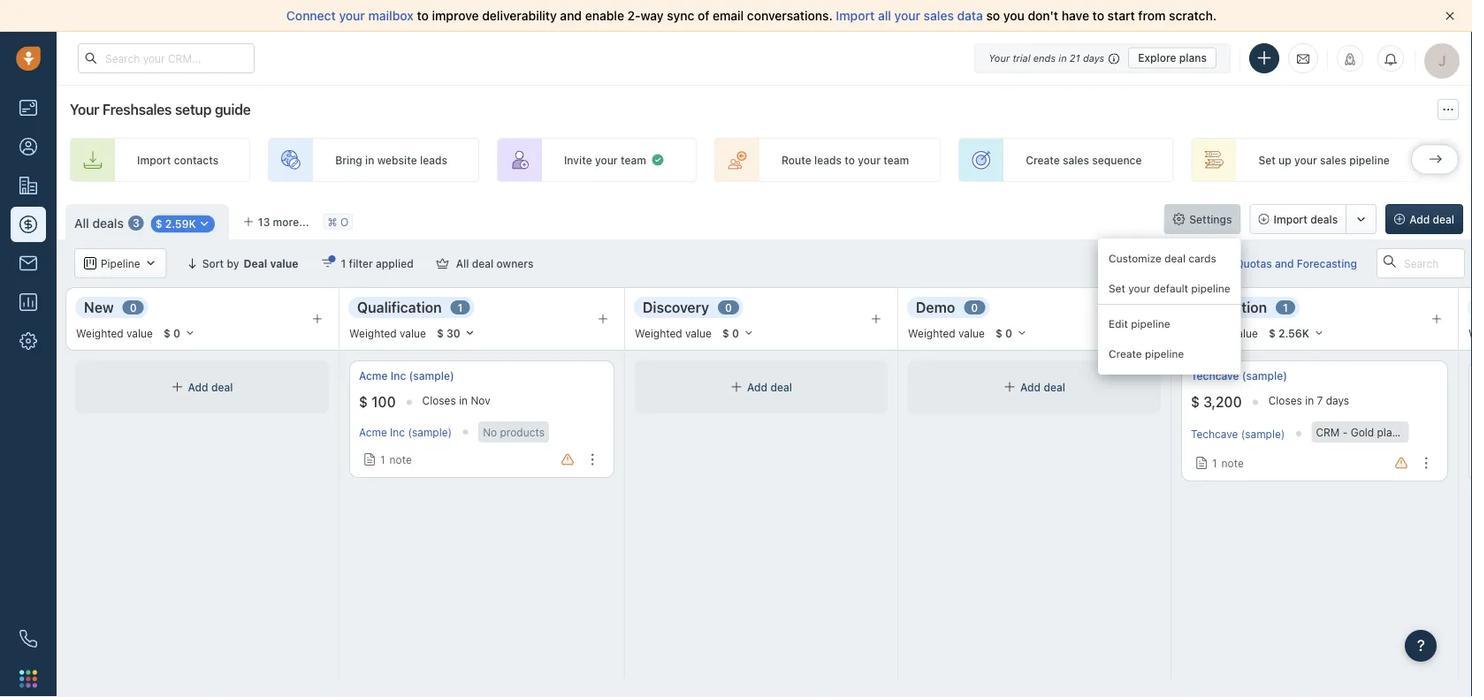 Task type: locate. For each thing, give the bounding box(es) containing it.
to right "mailbox"
[[417, 8, 429, 23]]

inc
[[391, 370, 406, 383], [390, 426, 405, 439]]

acme down $ 100
[[359, 426, 387, 439]]

0 horizontal spatial $ 0
[[164, 327, 180, 340]]

guide
[[215, 101, 251, 118]]

container_wx8msf4aqz5i3rn1 image inside all deal owners button
[[437, 257, 449, 270]]

trial
[[1013, 52, 1031, 64]]

weighted for qualification
[[349, 327, 397, 340]]

$ inside dropdown button
[[155, 218, 162, 230]]

1 horizontal spatial 1 note
[[1213, 457, 1244, 470]]

0 vertical spatial import
[[836, 8, 875, 23]]

techcave (sample) up 3,200
[[1191, 370, 1288, 383]]

(sample) down $ 2.56k
[[1243, 370, 1288, 383]]

set your default pipeline menu item
[[1099, 274, 1242, 304]]

demo
[[916, 299, 956, 316]]

your right 'invite'
[[595, 154, 618, 166]]

2 $ 0 button from the left
[[715, 324, 762, 343]]

note
[[390, 454, 412, 466], [1222, 457, 1244, 470]]

1 filter applied button
[[310, 249, 425, 279]]

1 vertical spatial create
[[1109, 348, 1142, 360]]

closes
[[422, 395, 456, 407], [1269, 395, 1303, 407]]

acme inc (sample) link up 100
[[359, 369, 454, 384]]

2 $ 0 from the left
[[723, 327, 739, 340]]

weighted down new
[[76, 327, 124, 340]]

all deal owners button
[[425, 249, 545, 279]]

create down the edit
[[1109, 348, 1142, 360]]

days right 21
[[1083, 52, 1105, 64]]

1 vertical spatial acme
[[359, 426, 387, 439]]

techcave (sample) link up 3,200
[[1191, 369, 1288, 384]]

weighted
[[76, 327, 124, 340], [349, 327, 397, 340], [635, 327, 683, 340], [908, 327, 956, 340], [1182, 327, 1229, 340]]

container_wx8msf4aqz5i3rn1 image inside the pipeline dropdown button
[[145, 257, 157, 270]]

create for create pipeline
[[1109, 348, 1142, 360]]

weighted value down new
[[76, 327, 153, 340]]

1 vertical spatial days
[[1327, 395, 1350, 407]]

$ 2.59k button
[[146, 213, 220, 234]]

inc up 100
[[391, 370, 406, 383]]

weighted value for qualification
[[349, 327, 426, 340]]

weighted for discovery
[[635, 327, 683, 340]]

gold
[[1351, 426, 1375, 439]]

techcave (sample)
[[1191, 370, 1288, 383], [1191, 428, 1286, 440]]

0 vertical spatial acme inc (sample)
[[359, 370, 454, 383]]

0 vertical spatial create
[[1026, 154, 1060, 166]]

all left 3
[[74, 216, 89, 231]]

1 vertical spatial inc
[[390, 426, 405, 439]]

1 $ 0 from the left
[[164, 327, 180, 340]]

all inside button
[[456, 257, 469, 270]]

container_wx8msf4aqz5i3rn1 image
[[198, 218, 210, 230], [84, 257, 96, 270], [322, 257, 334, 270], [437, 257, 449, 270], [171, 381, 184, 394], [1196, 457, 1208, 470]]

sales
[[924, 8, 954, 23], [1063, 154, 1090, 166], [1321, 154, 1347, 166]]

plans
[[1180, 52, 1207, 64]]

quotas and forecasting link
[[1219, 249, 1375, 279]]

team inside 'route leads to your team' link
[[884, 154, 909, 166]]

2 techcave from the top
[[1191, 428, 1239, 440]]

1 vertical spatial techcave (sample)
[[1191, 428, 1286, 440]]

0 horizontal spatial days
[[1083, 52, 1105, 64]]

closes in nov
[[422, 395, 491, 407]]

$ 0
[[164, 327, 180, 340], [723, 327, 739, 340], [996, 327, 1013, 340]]

set your default pipeline
[[1109, 283, 1231, 295]]

weighted down qualification
[[349, 327, 397, 340]]

ends
[[1034, 52, 1056, 64]]

weighted value
[[76, 327, 153, 340], [349, 327, 426, 340], [635, 327, 712, 340], [908, 327, 985, 340], [1182, 327, 1259, 340]]

2 weighted from the left
[[349, 327, 397, 340]]

1 note down 100
[[380, 454, 412, 466]]

weighted value down qualification
[[349, 327, 426, 340]]

settings menu
[[1099, 239, 1242, 375]]

(sample) up "closes in nov"
[[409, 370, 454, 383]]

2 acme from the top
[[359, 426, 387, 439]]

add deal
[[1410, 213, 1455, 226], [188, 381, 233, 394], [747, 381, 792, 394], [1021, 381, 1066, 394]]

0 horizontal spatial deals
[[92, 216, 124, 231]]

and right the quotas
[[1275, 257, 1294, 270]]

0 vertical spatial your
[[989, 52, 1010, 64]]

owners
[[497, 257, 534, 270]]

scratch.
[[1169, 8, 1217, 23]]

leads right route
[[815, 154, 842, 166]]

1 vertical spatial all
[[456, 257, 469, 270]]

note down 3,200
[[1222, 457, 1244, 470]]

to right route
[[845, 154, 855, 166]]

deals
[[1311, 213, 1338, 226], [92, 216, 124, 231]]

2-
[[628, 8, 641, 23]]

your left 'freshsales'
[[70, 101, 99, 118]]

settings button
[[1164, 204, 1241, 234]]

100
[[372, 394, 396, 411]]

2 vertical spatial import
[[1274, 213, 1308, 226]]

way
[[641, 8, 664, 23]]

acme inc (sample) down 100
[[359, 426, 452, 439]]

techcave (sample) link down 3,200
[[1191, 428, 1286, 440]]

and
[[560, 8, 582, 23], [1275, 257, 1294, 270]]

0 vertical spatial techcave (sample)
[[1191, 370, 1288, 383]]

closes for $ 3,200
[[1269, 395, 1303, 407]]

email
[[713, 8, 744, 23]]

4 weighted from the left
[[908, 327, 956, 340]]

1 weighted from the left
[[76, 327, 124, 340]]

0 vertical spatial days
[[1083, 52, 1105, 64]]

import
[[836, 8, 875, 23], [137, 154, 171, 166], [1274, 213, 1308, 226]]

0 horizontal spatial $ 0 button
[[156, 324, 203, 343]]

1 horizontal spatial create
[[1109, 348, 1142, 360]]

$ 0 for discovery
[[723, 327, 739, 340]]

note down 100
[[390, 454, 412, 466]]

0 horizontal spatial create
[[1026, 154, 1060, 166]]

invite
[[564, 154, 592, 166]]

set up your sales pipeline link
[[1192, 138, 1422, 182]]

1 left filter
[[341, 257, 346, 270]]

customize deal cards menu item
[[1099, 244, 1242, 274]]

add deal inside button
[[1410, 213, 1455, 226]]

2 acme inc (sample) from the top
[[359, 426, 452, 439]]

5 weighted value from the left
[[1182, 327, 1259, 340]]

your
[[989, 52, 1010, 64], [70, 101, 99, 118]]

start
[[1108, 8, 1135, 23]]

add for discovery
[[747, 381, 768, 394]]

1 horizontal spatial $ 0 button
[[715, 324, 762, 343]]

your trial ends in 21 days
[[989, 52, 1105, 64]]

sort
[[202, 257, 224, 270]]

2 horizontal spatial $ 0
[[996, 327, 1013, 340]]

(sample)
[[409, 370, 454, 383], [1243, 370, 1288, 383], [408, 426, 452, 439], [1242, 428, 1286, 440]]

5 weighted from the left
[[1182, 327, 1229, 340]]

add deal for new
[[188, 381, 233, 394]]

leads right website
[[420, 154, 448, 166]]

0 horizontal spatial import
[[137, 154, 171, 166]]

2 weighted value from the left
[[349, 327, 426, 340]]

set
[[1259, 154, 1276, 166], [1109, 283, 1126, 295]]

0 horizontal spatial 1 note
[[380, 454, 412, 466]]

2 inc from the top
[[390, 426, 405, 439]]

inc down 100
[[390, 426, 405, 439]]

note for $ 3,200
[[1222, 457, 1244, 470]]

have
[[1062, 8, 1090, 23]]

1 down 100
[[380, 454, 385, 466]]

deals left 3
[[92, 216, 124, 231]]

in left 21
[[1059, 52, 1067, 64]]

1 weighted value from the left
[[76, 327, 153, 340]]

don't
[[1028, 8, 1059, 23]]

1 closes from the left
[[422, 395, 456, 407]]

weighted value down the negotiation
[[1182, 327, 1259, 340]]

1 up $ 2.56k
[[1283, 302, 1289, 314]]

from
[[1139, 8, 1166, 23]]

1 horizontal spatial note
[[1222, 457, 1244, 470]]

weighted for new
[[76, 327, 124, 340]]

value for qualification
[[400, 327, 426, 340]]

1 team from the left
[[621, 154, 647, 166]]

0 horizontal spatial team
[[621, 154, 647, 166]]

weighted down the negotiation
[[1182, 327, 1229, 340]]

1 $ 0 button from the left
[[156, 324, 203, 343]]

customize deal cards
[[1109, 253, 1217, 265]]

2 team from the left
[[884, 154, 909, 166]]

to left start
[[1093, 8, 1105, 23]]

0
[[130, 302, 137, 314], [725, 302, 732, 314], [971, 302, 979, 314], [173, 327, 180, 340], [732, 327, 739, 340], [1006, 327, 1013, 340]]

techcave down $ 3,200
[[1191, 428, 1239, 440]]

closes left 'nov'
[[422, 395, 456, 407]]

3 weighted value from the left
[[635, 327, 712, 340]]

all left owners on the left top of the page
[[456, 257, 469, 270]]

1 note
[[380, 454, 412, 466], [1213, 457, 1244, 470]]

0 vertical spatial all
[[74, 216, 89, 231]]

2 horizontal spatial sales
[[1321, 154, 1347, 166]]

import left contacts at the left
[[137, 154, 171, 166]]

1 vertical spatial import
[[137, 154, 171, 166]]

create pipeline
[[1109, 348, 1185, 360]]

closes for $ 100
[[422, 395, 456, 407]]

1 vertical spatial and
[[1275, 257, 1294, 270]]

1 horizontal spatial and
[[1275, 257, 1294, 270]]

1 inside button
[[341, 257, 346, 270]]

deals up forecasting
[[1311, 213, 1338, 226]]

0 horizontal spatial your
[[70, 101, 99, 118]]

connect
[[287, 8, 336, 23]]

acme inc (sample) up 100
[[359, 370, 454, 383]]

1 horizontal spatial leads
[[815, 154, 842, 166]]

days right the 7
[[1327, 395, 1350, 407]]

container_wx8msf4aqz5i3rn1 image
[[651, 153, 665, 167], [1173, 213, 1185, 226], [145, 257, 157, 270], [731, 381, 743, 394], [1004, 381, 1016, 394], [364, 454, 376, 466]]

container_wx8msf4aqz5i3rn1 image inside the pipeline dropdown button
[[84, 257, 96, 270]]

set down customize
[[1109, 283, 1126, 295]]

0 vertical spatial techcave (sample) link
[[1191, 369, 1288, 384]]

import up "quotas and forecasting"
[[1274, 213, 1308, 226]]

in left 'nov'
[[459, 395, 468, 407]]

import all your sales data link
[[836, 8, 987, 23]]

container_wx8msf4aqz5i3rn1 image inside settings popup button
[[1173, 213, 1185, 226]]

$ 0 button for new
[[156, 324, 203, 343]]

techcave up $ 3,200
[[1191, 370, 1240, 383]]

acme inc (sample) link down 100
[[359, 426, 452, 439]]

0 horizontal spatial set
[[1109, 283, 1126, 295]]

0 vertical spatial acme inc (sample) link
[[359, 369, 454, 384]]

3 $ 0 from the left
[[996, 327, 1013, 340]]

0 horizontal spatial closes
[[422, 395, 456, 407]]

your left "trial"
[[989, 52, 1010, 64]]

so
[[987, 8, 1001, 23]]

0 vertical spatial acme
[[359, 370, 388, 383]]

your down customize
[[1129, 283, 1151, 295]]

1 vertical spatial acme inc (sample)
[[359, 426, 452, 439]]

$
[[155, 218, 162, 230], [164, 327, 170, 340], [437, 327, 444, 340], [723, 327, 729, 340], [996, 327, 1003, 340], [1269, 327, 1276, 340], [359, 394, 368, 411], [1191, 394, 1200, 411]]

7
[[1317, 395, 1324, 407]]

create inside menu item
[[1109, 348, 1142, 360]]

1 horizontal spatial sales
[[1063, 154, 1090, 166]]

0 horizontal spatial leads
[[420, 154, 448, 166]]

0 vertical spatial set
[[1259, 154, 1276, 166]]

3
[[133, 217, 140, 230]]

sales left the data
[[924, 8, 954, 23]]

acme up $ 100
[[359, 370, 388, 383]]

3 $ 0 button from the left
[[988, 324, 1036, 343]]

acme
[[359, 370, 388, 383], [359, 426, 387, 439]]

0 horizontal spatial all
[[74, 216, 89, 231]]

$ 0 button
[[156, 324, 203, 343], [715, 324, 762, 343], [988, 324, 1036, 343]]

1 vertical spatial techcave
[[1191, 428, 1239, 440]]

3 weighted from the left
[[635, 327, 683, 340]]

4 weighted value from the left
[[908, 327, 985, 340]]

1 horizontal spatial team
[[884, 154, 909, 166]]

mailbox
[[368, 8, 414, 23]]

value
[[270, 257, 299, 270], [127, 327, 153, 340], [400, 327, 426, 340], [686, 327, 712, 340], [959, 327, 985, 340], [1232, 327, 1259, 340]]

sales left sequence
[[1063, 154, 1090, 166]]

in for bring in website leads
[[365, 154, 375, 166]]

deal
[[1433, 213, 1455, 226], [1165, 253, 1186, 265], [472, 257, 494, 270], [211, 381, 233, 394], [771, 381, 792, 394], [1044, 381, 1066, 394]]

container_wx8msf4aqz5i3rn1 image inside $ 2.59k button
[[198, 218, 210, 230]]

1 horizontal spatial closes
[[1269, 395, 1303, 407]]

1 horizontal spatial set
[[1259, 154, 1276, 166]]

weighted value down demo
[[908, 327, 985, 340]]

more...
[[273, 216, 309, 228]]

2 leads from the left
[[815, 154, 842, 166]]

in left the 7
[[1306, 395, 1315, 407]]

1 vertical spatial set
[[1109, 283, 1126, 295]]

weighted value for new
[[76, 327, 153, 340]]

in inside bring in website leads link
[[365, 154, 375, 166]]

import for import deals
[[1274, 213, 1308, 226]]

1 horizontal spatial $ 0
[[723, 327, 739, 340]]

2 closes from the left
[[1269, 395, 1303, 407]]

$ inside "button"
[[1269, 327, 1276, 340]]

and left enable
[[560, 8, 582, 23]]

1 horizontal spatial your
[[989, 52, 1010, 64]]

1 note for $ 100
[[380, 454, 412, 466]]

(sample) down 3,200
[[1242, 428, 1286, 440]]

your inside menu item
[[1129, 283, 1151, 295]]

2 horizontal spatial import
[[1274, 213, 1308, 226]]

set left up
[[1259, 154, 1276, 166]]

closes left the 7
[[1269, 395, 1303, 407]]

email image
[[1298, 51, 1310, 66]]

1 horizontal spatial import
[[836, 8, 875, 23]]

1 note down 3,200
[[1213, 457, 1244, 470]]

1 note for $ 3,200
[[1213, 457, 1244, 470]]

1 techcave (sample) link from the top
[[1191, 369, 1288, 384]]

1 up the $ 30 button
[[458, 302, 463, 314]]

o
[[340, 216, 349, 228]]

enable
[[585, 8, 624, 23]]

1 vertical spatial acme inc (sample) link
[[359, 426, 452, 439]]

create sales sequence
[[1026, 154, 1142, 166]]

your
[[339, 8, 365, 23], [895, 8, 921, 23], [595, 154, 618, 166], [858, 154, 881, 166], [1295, 154, 1318, 166], [1129, 283, 1151, 295]]

pipeline
[[1350, 154, 1390, 166], [1192, 283, 1231, 295], [1131, 318, 1171, 330], [1145, 348, 1185, 360]]

deals inside button
[[1311, 213, 1338, 226]]

import inside button
[[1274, 213, 1308, 226]]

pipeline down edit pipeline menu item
[[1145, 348, 1185, 360]]

import left all
[[836, 8, 875, 23]]

0 vertical spatial techcave
[[1191, 370, 1240, 383]]

weighted down demo
[[908, 327, 956, 340]]

contacts
[[174, 154, 219, 166]]

techcave (sample) down 3,200
[[1191, 428, 1286, 440]]

leads
[[420, 154, 448, 166], [815, 154, 842, 166]]

1 horizontal spatial to
[[845, 154, 855, 166]]

1 vertical spatial techcave (sample) link
[[1191, 428, 1286, 440]]

deals for import
[[1311, 213, 1338, 226]]

0 vertical spatial and
[[560, 8, 582, 23]]

acme inc (sample)
[[359, 370, 454, 383], [359, 426, 452, 439]]

1 horizontal spatial all
[[456, 257, 469, 270]]

all
[[74, 216, 89, 231], [456, 257, 469, 270]]

1 horizontal spatial deals
[[1311, 213, 1338, 226]]

in right bring
[[365, 154, 375, 166]]

sales right up
[[1321, 154, 1347, 166]]

0 vertical spatial inc
[[391, 370, 406, 383]]

2 horizontal spatial $ 0 button
[[988, 324, 1036, 343]]

1 acme inc (sample) from the top
[[359, 370, 454, 383]]

Search your CRM... text field
[[78, 43, 255, 73]]

create left sequence
[[1026, 154, 1060, 166]]

(sample) down "closes in nov"
[[408, 426, 452, 439]]

create for create sales sequence
[[1026, 154, 1060, 166]]

import deals group
[[1250, 204, 1377, 234]]

all deals link
[[74, 215, 124, 232]]

note for $ 100
[[390, 454, 412, 466]]

1
[[341, 257, 346, 270], [458, 302, 463, 314], [1283, 302, 1289, 314], [380, 454, 385, 466], [1213, 457, 1218, 470]]

0 horizontal spatial note
[[390, 454, 412, 466]]

2 techcave (sample) from the top
[[1191, 428, 1286, 440]]

1 vertical spatial your
[[70, 101, 99, 118]]

weighted value down discovery
[[635, 327, 712, 340]]

import contacts link
[[70, 138, 250, 182]]

add deal for discovery
[[747, 381, 792, 394]]

set inside menu item
[[1109, 283, 1126, 295]]

weighted down discovery
[[635, 327, 683, 340]]

value for discovery
[[686, 327, 712, 340]]

settings
[[1190, 213, 1233, 226]]

pipeline up the 'create pipeline'
[[1131, 318, 1171, 330]]

your right route
[[858, 154, 881, 166]]



Task type: vqa. For each thing, say whether or not it's contained in the screenshot.
days
yes



Task type: describe. For each thing, give the bounding box(es) containing it.
edit pipeline menu item
[[1099, 310, 1242, 340]]

all
[[878, 8, 892, 23]]

applied
[[376, 257, 414, 270]]

bring in website leads
[[335, 154, 448, 166]]

closes in 7 days
[[1269, 395, 1350, 407]]

data
[[957, 8, 983, 23]]

$ 2.59k
[[155, 218, 196, 230]]

sales inside set up your sales pipeline link
[[1321, 154, 1347, 166]]

deals for all
[[92, 216, 124, 231]]

1 filter applied
[[341, 257, 414, 270]]

-
[[1343, 426, 1348, 439]]

your left "mailbox"
[[339, 8, 365, 23]]

0 horizontal spatial to
[[417, 8, 429, 23]]

1 leads from the left
[[420, 154, 448, 166]]

route
[[782, 154, 812, 166]]

0 horizontal spatial and
[[560, 8, 582, 23]]

connect your mailbox to improve deliverability and enable 2-way sync of email conversations. import all your sales data so you don't have to start from scratch.
[[287, 8, 1217, 23]]

1 techcave (sample) from the top
[[1191, 370, 1288, 383]]

1 techcave from the top
[[1191, 370, 1240, 383]]

$ 0 button for discovery
[[715, 324, 762, 343]]

all deals 3
[[74, 216, 140, 231]]

crm
[[1316, 426, 1340, 439]]

weighted for demo
[[908, 327, 956, 340]]

container_wx8msf4aqz5i3rn1 image inside invite your team link
[[651, 153, 665, 167]]

2.59k
[[165, 218, 196, 230]]

1 acme inc (sample) link from the top
[[359, 369, 454, 384]]

weighted value for demo
[[908, 327, 985, 340]]

container_wx8msf4aqz5i3rn1 image inside 1 filter applied button
[[322, 257, 334, 270]]

1 inc from the top
[[391, 370, 406, 383]]

your for your trial ends in 21 days
[[989, 52, 1010, 64]]

all for deals
[[74, 216, 89, 231]]

add for new
[[188, 381, 208, 394]]

$ 0 button for demo
[[988, 324, 1036, 343]]

route leads to your team
[[782, 154, 909, 166]]

set for set your default pipeline
[[1109, 283, 1126, 295]]

your right up
[[1295, 154, 1318, 166]]

your freshsales setup guide
[[70, 101, 251, 118]]

21
[[1070, 52, 1081, 64]]

explore plans link
[[1129, 47, 1217, 69]]

$ 2.56k
[[1269, 327, 1310, 340]]

(samp
[[1445, 426, 1473, 439]]

sales inside create sales sequence link
[[1063, 154, 1090, 166]]

deliverability
[[482, 8, 557, 23]]

sequence
[[1093, 154, 1142, 166]]

$ 0 for demo
[[996, 327, 1013, 340]]

weighted for negotiation
[[1182, 327, 1229, 340]]

edit pipeline
[[1109, 318, 1171, 330]]

weighted value for negotiation
[[1182, 327, 1259, 340]]

$ 2.56k button
[[1261, 324, 1333, 343]]

$ 0 for new
[[164, 327, 180, 340]]

sync
[[667, 8, 695, 23]]

filter
[[349, 257, 373, 270]]

create pipeline menu item
[[1099, 340, 1242, 370]]

add for demo
[[1021, 381, 1041, 394]]

qualification
[[357, 299, 442, 316]]

explore plans
[[1139, 52, 1207, 64]]

pipeline up add deal button
[[1350, 154, 1390, 166]]

invite your team
[[564, 154, 647, 166]]

freshsales
[[102, 101, 172, 118]]

13 more...
[[258, 216, 309, 228]]

quotas
[[1236, 257, 1273, 270]]

conversations.
[[747, 8, 833, 23]]

1 horizontal spatial days
[[1327, 395, 1350, 407]]

negotiation
[[1190, 299, 1268, 316]]

pipeline up the negotiation
[[1192, 283, 1231, 295]]

no products
[[483, 426, 545, 439]]

set up your sales pipeline
[[1259, 154, 1390, 166]]

close image
[[1446, 11, 1455, 20]]

cards
[[1189, 253, 1217, 265]]

2.56k
[[1279, 327, 1310, 340]]

edit
[[1109, 318, 1128, 330]]

deal inside menu item
[[1165, 253, 1186, 265]]

invite your team link
[[497, 138, 697, 182]]

import contacts
[[137, 154, 219, 166]]

your for your freshsales setup guide
[[70, 101, 99, 118]]

create sales sequence link
[[959, 138, 1174, 182]]

weighted value for discovery
[[635, 327, 712, 340]]

team inside invite your team link
[[621, 154, 647, 166]]

all for deal
[[456, 257, 469, 270]]

1 down $ 3,200
[[1213, 457, 1218, 470]]

add deal for demo
[[1021, 381, 1066, 394]]

monthly
[[1402, 426, 1442, 439]]

value for demo
[[959, 327, 985, 340]]

3,200
[[1204, 394, 1242, 411]]

⌘
[[328, 216, 337, 228]]

import deals
[[1274, 213, 1338, 226]]

2 horizontal spatial to
[[1093, 8, 1105, 23]]

$ 30
[[437, 327, 461, 340]]

by
[[227, 257, 239, 270]]

up
[[1279, 154, 1292, 166]]

13 more... button
[[233, 210, 319, 234]]

phone image
[[19, 631, 37, 648]]

sort by deal value
[[202, 257, 299, 270]]

pipeline button
[[74, 249, 167, 279]]

$ 30 button
[[429, 324, 484, 343]]

2 techcave (sample) link from the top
[[1191, 428, 1286, 440]]

set for set up your sales pipeline
[[1259, 154, 1276, 166]]

phone element
[[11, 622, 46, 657]]

import for import contacts
[[137, 154, 171, 166]]

nov
[[471, 395, 491, 407]]

improve
[[432, 8, 479, 23]]

all deal owners
[[456, 257, 534, 270]]

quotas and forecasting
[[1236, 257, 1358, 270]]

Search field
[[1377, 249, 1466, 279]]

customize
[[1109, 253, 1162, 265]]

website
[[377, 154, 417, 166]]

of
[[698, 8, 710, 23]]

0 horizontal spatial sales
[[924, 8, 954, 23]]

30
[[447, 327, 461, 340]]

1 acme from the top
[[359, 370, 388, 383]]

in for closes in nov
[[459, 395, 468, 407]]

⌘ o
[[328, 216, 349, 228]]

2 acme inc (sample) link from the top
[[359, 426, 452, 439]]

deal
[[244, 257, 267, 270]]

import deals button
[[1250, 204, 1347, 234]]

bring in website leads link
[[268, 138, 479, 182]]

add inside button
[[1410, 213, 1430, 226]]

discovery
[[643, 299, 709, 316]]

crm - gold plan monthly (samp
[[1316, 426, 1473, 439]]

in for closes in 7 days
[[1306, 395, 1315, 407]]

route leads to your team link
[[715, 138, 941, 182]]

setup
[[175, 101, 212, 118]]

plan
[[1378, 426, 1399, 439]]

new
[[84, 299, 114, 316]]

freshworks switcher image
[[19, 671, 37, 688]]

products
[[500, 426, 545, 439]]

$ 3,200
[[1191, 394, 1242, 411]]

your right all
[[895, 8, 921, 23]]

no
[[483, 426, 497, 439]]

value for new
[[127, 327, 153, 340]]

value for negotiation
[[1232, 327, 1259, 340]]



